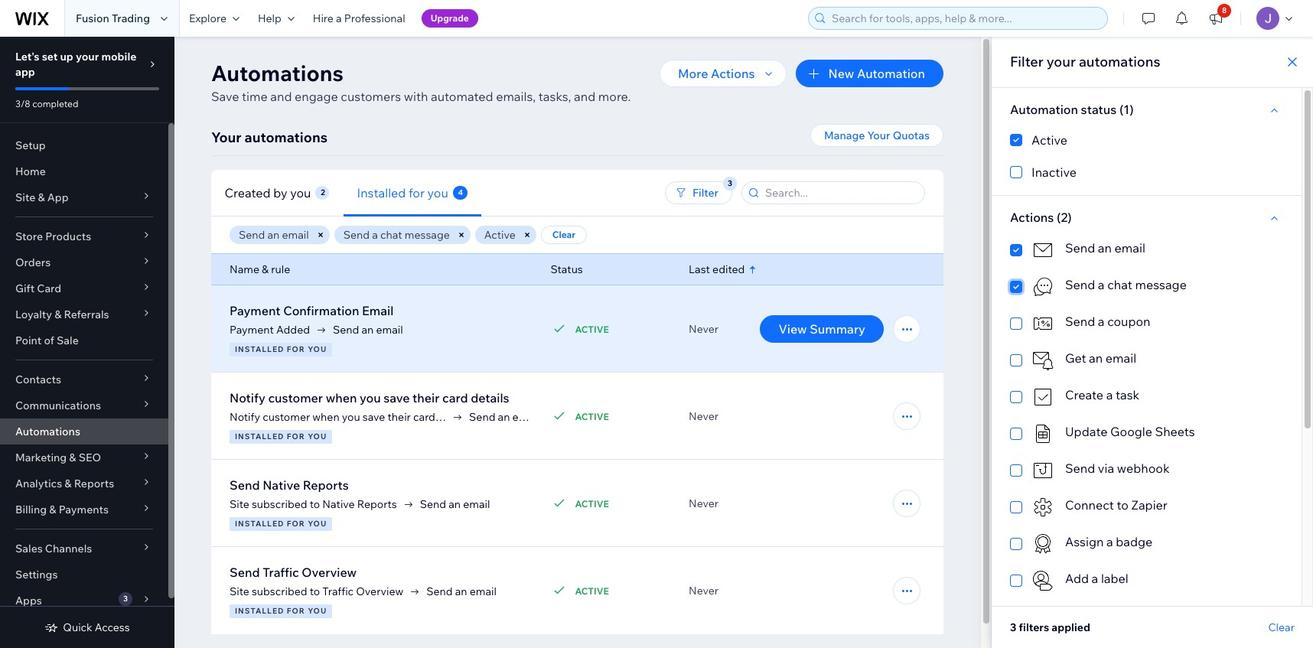 Task type: locate. For each thing, give the bounding box(es) containing it.
reports inside dropdown button
[[74, 477, 114, 491]]

0 horizontal spatial clear button
[[541, 226, 587, 244]]

category image left create at right
[[1032, 386, 1055, 409]]

3 for 3 filters applied
[[1011, 621, 1017, 635]]

a right add
[[1092, 571, 1099, 587]]

subscribed for traffic
[[252, 585, 308, 599]]

send an email for send traffic overview
[[427, 585, 497, 599]]

let's
[[15, 50, 39, 64]]

3 up access
[[123, 594, 128, 604]]

category image left add
[[1032, 570, 1055, 593]]

reports
[[74, 477, 114, 491], [303, 478, 349, 493], [357, 498, 397, 512]]

send a chat message down installed for you
[[344, 228, 450, 242]]

email
[[362, 303, 394, 319]]

a for the assign a badge checkbox
[[1107, 534, 1114, 550]]

1 horizontal spatial automations
[[211, 60, 344, 87]]

& right loyalty
[[54, 308, 62, 322]]

& up billing & payments
[[65, 477, 72, 491]]

0 horizontal spatial filter
[[693, 186, 719, 200]]

installed for traffic
[[235, 606, 284, 616]]

1 horizontal spatial your
[[1047, 53, 1077, 70]]

0 vertical spatial payment
[[230, 303, 281, 319]]

your
[[76, 50, 99, 64], [1047, 53, 1077, 70]]

2 you from the top
[[308, 432, 327, 442]]

emails,
[[496, 89, 536, 104]]

your down save
[[211, 129, 242, 146]]

traffic down send traffic overview
[[323, 585, 354, 599]]

3 category image from the top
[[1032, 386, 1055, 409]]

1 horizontal spatial your
[[868, 129, 891, 142]]

Connect to Zapier checkbox
[[1011, 496, 1284, 519]]

name & rule
[[230, 263, 290, 276]]

you down 'site subscribed to traffic overview'
[[308, 606, 327, 616]]

payment added
[[230, 323, 310, 337]]

native up site subscribed to native reports
[[263, 478, 300, 493]]

clear button
[[541, 226, 587, 244], [1269, 621, 1296, 635]]

1 horizontal spatial traffic
[[323, 585, 354, 599]]

0 vertical spatial automation
[[858, 66, 926, 81]]

0 vertical spatial traffic
[[263, 565, 299, 580]]

1 vertical spatial send a chat message
[[1066, 277, 1188, 293]]

3 for from the top
[[287, 519, 305, 529]]

for down site subscribed to native reports
[[287, 519, 305, 529]]

by
[[274, 185, 288, 200]]

2 installed from the top
[[235, 432, 284, 442]]

0 horizontal spatial your
[[211, 129, 242, 146]]

category image
[[1032, 239, 1055, 262], [1032, 312, 1055, 335], [1032, 423, 1055, 446], [1032, 496, 1055, 519], [1032, 533, 1055, 556]]

3/8
[[15, 98, 30, 109]]

2 your from the left
[[868, 129, 891, 142]]

create a task
[[1066, 387, 1140, 403]]

send an email for send native reports
[[420, 498, 490, 512]]

customer down added
[[268, 391, 323, 406]]

native down the send native reports
[[323, 498, 355, 512]]

0 vertical spatial subscribed
[[252, 498, 308, 512]]

0 horizontal spatial message
[[405, 228, 450, 242]]

1 vertical spatial payment
[[230, 323, 274, 337]]

1 vertical spatial save
[[363, 410, 385, 424]]

seo
[[79, 451, 101, 465]]

3 inside sidebar element
[[123, 594, 128, 604]]

message down send an email option
[[1136, 277, 1188, 293]]

automations save time and engage customers with automated emails, tasks, and more.
[[211, 60, 631, 104]]

1 horizontal spatial 3
[[1011, 621, 1017, 635]]

an inside checkbox
[[1090, 351, 1104, 366]]

added
[[276, 323, 310, 337]]

& right billing
[[49, 503, 56, 517]]

1 installed for you from the top
[[235, 345, 327, 355]]

gift
[[15, 282, 35, 296]]

to down send traffic overview
[[310, 585, 320, 599]]

installed up the send native reports
[[235, 432, 284, 442]]

0 vertical spatial card
[[443, 391, 468, 406]]

their
[[413, 391, 440, 406], [388, 410, 411, 424]]

0 vertical spatial message
[[405, 228, 450, 242]]

4 installed for you from the top
[[235, 606, 327, 616]]

2 installed for you from the top
[[235, 432, 327, 442]]

1 horizontal spatial card
[[443, 391, 468, 406]]

your up automation status (1)
[[1047, 53, 1077, 70]]

0 vertical spatial clear
[[553, 229, 576, 240]]

1 horizontal spatial and
[[574, 89, 596, 104]]

1 vertical spatial notify customer when you save their card details
[[230, 410, 471, 424]]

3 left filters
[[1011, 621, 1017, 635]]

automation status (1)
[[1011, 102, 1134, 117]]

your inside let's set up your mobile app
[[76, 50, 99, 64]]

active for payment confirmation email
[[575, 324, 609, 335]]

a left task at the bottom right of the page
[[1107, 387, 1114, 403]]

2 active from the top
[[575, 411, 609, 422]]

last
[[689, 263, 711, 276]]

installed for you down site subscribed to native reports
[[235, 519, 327, 529]]

0 vertical spatial chat
[[381, 228, 403, 242]]

1 vertical spatial details
[[438, 410, 471, 424]]

4 never from the top
[[689, 584, 719, 598]]

installed
[[235, 345, 284, 355], [235, 432, 284, 442], [235, 519, 284, 529], [235, 606, 284, 616]]

site down the send native reports
[[230, 498, 249, 512]]

0 vertical spatial their
[[413, 391, 440, 406]]

1 subscribed from the top
[[252, 498, 308, 512]]

1 vertical spatial automations
[[15, 425, 80, 439]]

1 payment from the top
[[230, 303, 281, 319]]

category image down actions (2)
[[1032, 239, 1055, 262]]

0 horizontal spatial automations
[[15, 425, 80, 439]]

a for send a coupon option
[[1099, 314, 1105, 329]]

a down the 'installed'
[[372, 228, 378, 242]]

category image left connect
[[1032, 496, 1055, 519]]

installed for you down payment added
[[235, 345, 327, 355]]

0 horizontal spatial chat
[[381, 228, 403, 242]]

automations for automations save time and engage customers with automated emails, tasks, and more.
[[211, 60, 344, 87]]

0 horizontal spatial actions
[[711, 66, 755, 81]]

1 vertical spatial customer
[[263, 410, 310, 424]]

billing & payments
[[15, 503, 109, 517]]

0 horizontal spatial and
[[271, 89, 292, 104]]

4 category image from the top
[[1032, 496, 1055, 519]]

and right time
[[271, 89, 292, 104]]

0 vertical spatial send a chat message
[[344, 228, 450, 242]]

marketing & seo
[[15, 451, 101, 465]]

google
[[1111, 424, 1153, 440]]

& for site
[[38, 191, 45, 204]]

0 vertical spatial actions
[[711, 66, 755, 81]]

1 horizontal spatial send a chat message
[[1066, 277, 1188, 293]]

1 vertical spatial clear
[[1269, 621, 1296, 635]]

site subscribed to native reports
[[230, 498, 397, 512]]

a for add a label 'checkbox'
[[1092, 571, 1099, 587]]

0 horizontal spatial card
[[414, 410, 436, 424]]

automations inside automations save time and engage customers with automated emails, tasks, and more.
[[211, 60, 344, 87]]

payment for payment confirmation email
[[230, 303, 281, 319]]

tab list
[[211, 170, 584, 216]]

you for customer
[[308, 432, 327, 442]]

you up the send native reports
[[308, 432, 327, 442]]

assign a badge
[[1066, 534, 1153, 550]]

2 notify from the top
[[230, 410, 260, 424]]

a up the send a coupon
[[1099, 277, 1105, 293]]

1 horizontal spatial filter
[[1011, 53, 1044, 70]]

send a coupon
[[1066, 314, 1151, 329]]

sales channels
[[15, 542, 92, 556]]

category image for send via webhook
[[1032, 459, 1055, 482]]

0 vertical spatial site
[[15, 191, 35, 204]]

you
[[308, 345, 327, 355], [308, 432, 327, 442], [308, 519, 327, 529], [308, 606, 327, 616]]

you down added
[[308, 345, 327, 355]]

1 vertical spatial clear button
[[1269, 621, 1296, 635]]

4 active from the top
[[575, 585, 609, 597]]

get
[[1066, 351, 1087, 366]]

1 vertical spatial automations
[[245, 129, 328, 146]]

0 horizontal spatial their
[[388, 410, 411, 424]]

send inside checkbox
[[1066, 461, 1096, 476]]

send an email for payment confirmation email
[[333, 323, 403, 337]]

0 vertical spatial 3
[[123, 594, 128, 604]]

task
[[1116, 387, 1140, 403]]

to down the send native reports
[[310, 498, 320, 512]]

3
[[123, 594, 128, 604], [1011, 621, 1017, 635]]

1 vertical spatial native
[[323, 498, 355, 512]]

& for analytics
[[65, 477, 72, 491]]

site down the home
[[15, 191, 35, 204]]

1 for from the top
[[287, 345, 305, 355]]

1 horizontal spatial active
[[1032, 132, 1068, 148]]

1 vertical spatial chat
[[1108, 277, 1133, 293]]

for for customer
[[287, 432, 305, 442]]

for up the send native reports
[[287, 432, 305, 442]]

1 horizontal spatial automation
[[1011, 102, 1079, 117]]

1 horizontal spatial chat
[[1108, 277, 1133, 293]]

installed for you up the send native reports
[[235, 432, 327, 442]]

never for notify customer when you save their card details
[[689, 410, 719, 423]]

notify customer when you save their card details
[[230, 391, 510, 406], [230, 410, 471, 424]]

3 category image from the top
[[1032, 423, 1055, 446]]

your right up at the left of the page
[[76, 50, 99, 64]]

and left more.
[[574, 89, 596, 104]]

for for traffic
[[287, 606, 305, 616]]

0 horizontal spatial your
[[76, 50, 99, 64]]

& left seo
[[69, 451, 76, 465]]

via
[[1099, 461, 1115, 476]]

active
[[1032, 132, 1068, 148], [485, 228, 516, 242]]

chat inside checkbox
[[1108, 277, 1133, 293]]

you down site subscribed to native reports
[[308, 519, 327, 529]]

1 never from the top
[[689, 322, 719, 336]]

add
[[1066, 571, 1090, 587]]

hire a professional link
[[304, 0, 415, 37]]

Inactive checkbox
[[1011, 163, 1284, 181]]

tab list containing created by you
[[211, 170, 584, 216]]

filter inside button
[[693, 186, 719, 200]]

communications button
[[0, 393, 168, 419]]

0 horizontal spatial native
[[263, 478, 300, 493]]

send an email inside send an email option
[[1066, 240, 1146, 256]]

0 vertical spatial automations
[[1080, 53, 1161, 70]]

subscribed down send traffic overview
[[252, 585, 308, 599]]

category image
[[1032, 276, 1055, 299], [1032, 349, 1055, 372], [1032, 386, 1055, 409], [1032, 459, 1055, 482], [1032, 570, 1055, 593]]

installed
[[358, 185, 407, 200]]

category image left assign on the bottom
[[1032, 533, 1055, 556]]

0 vertical spatial active
[[1032, 132, 1068, 148]]

category image down actions (2)
[[1032, 276, 1055, 299]]

automations up marketing
[[15, 425, 80, 439]]

send traffic overview
[[230, 565, 357, 580]]

automation left status
[[1011, 102, 1079, 117]]

8
[[1223, 5, 1228, 15]]

active for notify customer when you save their card details
[[575, 411, 609, 422]]

completed
[[32, 98, 78, 109]]

1 horizontal spatial message
[[1136, 277, 1188, 293]]

category image for create a task
[[1032, 386, 1055, 409]]

1 category image from the top
[[1032, 239, 1055, 262]]

installed down send traffic overview
[[235, 606, 284, 616]]

actions left the (2)
[[1011, 210, 1055, 225]]

app
[[47, 191, 69, 204]]

automation right the "new"
[[858, 66, 926, 81]]

automations up time
[[211, 60, 344, 87]]

3 installed for you from the top
[[235, 519, 327, 529]]

1 installed from the top
[[235, 345, 284, 355]]

1 notify from the top
[[230, 391, 266, 406]]

1 horizontal spatial automations
[[1080, 53, 1161, 70]]

installed down payment added
[[235, 345, 284, 355]]

site
[[15, 191, 35, 204], [230, 498, 249, 512], [230, 585, 249, 599]]

never for payment confirmation email
[[689, 322, 719, 336]]

send via webhook
[[1066, 461, 1170, 476]]

customer
[[268, 391, 323, 406], [263, 410, 310, 424]]

2 subscribed from the top
[[252, 585, 308, 599]]

send a chat message up the coupon
[[1066, 277, 1188, 293]]

site down send traffic overview
[[230, 585, 249, 599]]

4 category image from the top
[[1032, 459, 1055, 482]]

1 vertical spatial their
[[388, 410, 411, 424]]

quick access
[[63, 621, 130, 635]]

Add a label checkbox
[[1011, 570, 1284, 593]]

0 horizontal spatial automations
[[245, 129, 328, 146]]

1 horizontal spatial clear
[[1269, 621, 1296, 635]]

email inside option
[[1115, 240, 1146, 256]]

tasks,
[[539, 89, 572, 104]]

your left quotas
[[868, 129, 891, 142]]

payment up payment added
[[230, 303, 281, 319]]

1 category image from the top
[[1032, 276, 1055, 299]]

2 and from the left
[[574, 89, 596, 104]]

2 category image from the top
[[1032, 312, 1055, 335]]

0 vertical spatial filter
[[1011, 53, 1044, 70]]

zapier
[[1132, 498, 1168, 513]]

gift card
[[15, 282, 61, 296]]

never for send traffic overview
[[689, 584, 719, 598]]

0 horizontal spatial reports
[[74, 477, 114, 491]]

automations for automations
[[15, 425, 80, 439]]

0 horizontal spatial traffic
[[263, 565, 299, 580]]

& for name
[[262, 263, 269, 276]]

1 horizontal spatial native
[[323, 498, 355, 512]]

installed down the send native reports
[[235, 519, 284, 529]]

category image left get
[[1032, 349, 1055, 372]]

1 vertical spatial filter
[[693, 186, 719, 200]]

billing & payments button
[[0, 497, 168, 523]]

installed for native
[[235, 519, 284, 529]]

hire a professional
[[313, 11, 406, 25]]

to left zapier
[[1118, 498, 1129, 513]]

1 horizontal spatial clear button
[[1269, 621, 1296, 635]]

4 for from the top
[[287, 606, 305, 616]]

1 you from the top
[[308, 345, 327, 355]]

3 you from the top
[[308, 519, 327, 529]]

for down 'site subscribed to traffic overview'
[[287, 606, 305, 616]]

customer up the send native reports
[[263, 410, 310, 424]]

chat down the 'installed'
[[381, 228, 403, 242]]

category image left update
[[1032, 423, 1055, 446]]

payment left added
[[230, 323, 274, 337]]

sales channels button
[[0, 536, 168, 562]]

actions right the more
[[711, 66, 755, 81]]

a left badge
[[1107, 534, 1114, 550]]

category image left via
[[1032, 459, 1055, 482]]

1 vertical spatial active
[[485, 228, 516, 242]]

2 vertical spatial site
[[230, 585, 249, 599]]

a for send a chat message checkbox
[[1099, 277, 1105, 293]]

2 never from the top
[[689, 410, 719, 423]]

0 horizontal spatial active
[[485, 228, 516, 242]]

you for confirmation
[[308, 345, 327, 355]]

your
[[211, 129, 242, 146], [868, 129, 891, 142]]

sheets
[[1156, 424, 1196, 440]]

fusion
[[76, 11, 109, 25]]

notify
[[230, 391, 266, 406], [230, 410, 260, 424]]

automation
[[858, 66, 926, 81], [1011, 102, 1079, 117]]

for down added
[[287, 345, 305, 355]]

send an email
[[239, 228, 309, 242], [1066, 240, 1146, 256], [333, 323, 403, 337], [469, 410, 540, 424], [420, 498, 490, 512], [427, 585, 497, 599]]

subscribed down the send native reports
[[252, 498, 308, 512]]

quotas
[[893, 129, 930, 142]]

for
[[409, 185, 425, 200]]

more
[[678, 66, 709, 81]]

and
[[271, 89, 292, 104], [574, 89, 596, 104]]

analytics & reports
[[15, 477, 114, 491]]

category image for assign a badge
[[1032, 533, 1055, 556]]

category image for send a chat message
[[1032, 276, 1055, 299]]

create
[[1066, 387, 1104, 403]]

get an email
[[1066, 351, 1137, 366]]

help button
[[249, 0, 304, 37]]

traffic up 'site subscribed to traffic overview'
[[263, 565, 299, 580]]

installed for you down send traffic overview
[[235, 606, 327, 616]]

1 vertical spatial 3
[[1011, 621, 1017, 635]]

3 installed from the top
[[235, 519, 284, 529]]

never for send native reports
[[689, 497, 719, 511]]

5 category image from the top
[[1032, 570, 1055, 593]]

1 vertical spatial message
[[1136, 277, 1188, 293]]

1 vertical spatial notify
[[230, 410, 260, 424]]

view summary button
[[761, 315, 884, 343]]

automation inside button
[[858, 66, 926, 81]]

4 you from the top
[[308, 606, 327, 616]]

1 active from the top
[[575, 324, 609, 335]]

point
[[15, 334, 42, 348]]

1 horizontal spatial reports
[[303, 478, 349, 493]]

2 payment from the top
[[230, 323, 274, 337]]

a inside 'checkbox'
[[1092, 571, 1099, 587]]

automations down engage
[[245, 129, 328, 146]]

last edited
[[689, 263, 745, 276]]

automations up (1)
[[1080, 53, 1161, 70]]

4 installed from the top
[[235, 606, 284, 616]]

quick
[[63, 621, 92, 635]]

0 horizontal spatial 3
[[123, 594, 128, 604]]

created
[[225, 185, 271, 200]]

a left the coupon
[[1099, 314, 1105, 329]]

0 horizontal spatial automation
[[858, 66, 926, 81]]

marketing
[[15, 451, 67, 465]]

0 horizontal spatial send a chat message
[[344, 228, 450, 242]]

& left rule
[[262, 263, 269, 276]]

1 vertical spatial actions
[[1011, 210, 1055, 225]]

message down for
[[405, 228, 450, 242]]

& left app
[[38, 191, 45, 204]]

actions inside dropdown button
[[711, 66, 755, 81]]

2 for from the top
[[287, 432, 305, 442]]

manage your quotas button
[[811, 124, 944, 147]]

hire
[[313, 11, 334, 25]]

2 category image from the top
[[1032, 349, 1055, 372]]

3 never from the top
[[689, 497, 719, 511]]

card
[[37, 282, 61, 296]]

chat up the coupon
[[1108, 277, 1133, 293]]

0 vertical spatial notify
[[230, 391, 266, 406]]

0 vertical spatial notify customer when you save their card details
[[230, 391, 510, 406]]

automations link
[[0, 419, 168, 445]]

5 category image from the top
[[1032, 533, 1055, 556]]

0 vertical spatial automations
[[211, 60, 344, 87]]

3 active from the top
[[575, 498, 609, 510]]

explore
[[189, 11, 227, 25]]

subscribed
[[252, 498, 308, 512], [252, 585, 308, 599]]

automations inside sidebar element
[[15, 425, 80, 439]]

a inside option
[[1099, 314, 1105, 329]]

category image left the send a coupon
[[1032, 312, 1055, 335]]

1 vertical spatial traffic
[[323, 585, 354, 599]]

0 vertical spatial overview
[[302, 565, 357, 580]]

1 vertical spatial site
[[230, 498, 249, 512]]

1 vertical spatial subscribed
[[252, 585, 308, 599]]

reports for send native reports
[[303, 478, 349, 493]]



Task type: describe. For each thing, give the bounding box(es) containing it.
send inside checkbox
[[1066, 277, 1096, 293]]

trading
[[112, 11, 150, 25]]

label
[[1102, 571, 1129, 587]]

home link
[[0, 159, 168, 185]]

setup link
[[0, 132, 168, 159]]

Search... field
[[761, 182, 920, 204]]

edited
[[713, 263, 745, 276]]

loyalty & referrals
[[15, 308, 109, 322]]

home
[[15, 165, 46, 178]]

site & app button
[[0, 185, 168, 211]]

message inside checkbox
[[1136, 277, 1188, 293]]

fusion trading
[[76, 11, 150, 25]]

an inside option
[[1099, 240, 1113, 256]]

payments
[[59, 503, 109, 517]]

0 vertical spatial save
[[384, 391, 410, 406]]

point of sale link
[[0, 328, 168, 354]]

you for native
[[308, 519, 327, 529]]

to for reports
[[310, 498, 320, 512]]

your inside button
[[868, 129, 891, 142]]

3 for 3
[[123, 594, 128, 604]]

name
[[230, 263, 260, 276]]

1 vertical spatial card
[[414, 410, 436, 424]]

view summary
[[779, 322, 866, 337]]

1 notify customer when you save their card details from the top
[[230, 391, 510, 406]]

reports for analytics & reports
[[74, 477, 114, 491]]

8 button
[[1200, 0, 1234, 37]]

site inside dropdown button
[[15, 191, 35, 204]]

time
[[242, 89, 268, 104]]

inactive
[[1032, 165, 1077, 180]]

help
[[258, 11, 282, 25]]

filter your automations
[[1011, 53, 1161, 70]]

Search for tools, apps, help & more... field
[[828, 8, 1103, 29]]

category image for connect to zapier
[[1032, 496, 1055, 519]]

payment confirmation email
[[230, 303, 394, 319]]

analytics
[[15, 477, 62, 491]]

rule
[[271, 263, 290, 276]]

1 your from the left
[[211, 129, 242, 146]]

new automation
[[829, 66, 926, 81]]

(2)
[[1057, 210, 1072, 225]]

Send a chat message checkbox
[[1011, 276, 1284, 299]]

& for marketing
[[69, 451, 76, 465]]

1 vertical spatial when
[[313, 410, 340, 424]]

filter for filter
[[693, 186, 719, 200]]

summary
[[810, 322, 866, 337]]

subscribed for native
[[252, 498, 308, 512]]

Assign a badge checkbox
[[1011, 533, 1284, 556]]

connect
[[1066, 498, 1115, 513]]

active inside checkbox
[[1032, 132, 1068, 148]]

0 vertical spatial clear button
[[541, 226, 587, 244]]

& for billing
[[49, 503, 56, 517]]

send a chat message inside checkbox
[[1066, 277, 1188, 293]]

settings
[[15, 568, 58, 582]]

active for send traffic overview
[[575, 585, 609, 597]]

1 vertical spatial automation
[[1011, 102, 1079, 117]]

email inside checkbox
[[1106, 351, 1137, 366]]

category image for get an email
[[1032, 349, 1055, 372]]

app
[[15, 65, 35, 79]]

to for overview
[[310, 585, 320, 599]]

more actions button
[[660, 60, 788, 87]]

billing
[[15, 503, 47, 517]]

for for confirmation
[[287, 345, 305, 355]]

with
[[404, 89, 428, 104]]

1 horizontal spatial their
[[413, 391, 440, 406]]

to inside option
[[1118, 498, 1129, 513]]

store
[[15, 230, 43, 244]]

0 vertical spatial when
[[326, 391, 357, 406]]

you for traffic
[[308, 606, 327, 616]]

Get an email checkbox
[[1011, 349, 1284, 372]]

created by you
[[225, 185, 312, 200]]

0 vertical spatial details
[[471, 391, 510, 406]]

1 vertical spatial overview
[[356, 585, 404, 599]]

active for send native reports
[[575, 498, 609, 510]]

settings link
[[0, 562, 168, 588]]

let's set up your mobile app
[[15, 50, 137, 79]]

orders button
[[0, 250, 168, 276]]

2 notify customer when you save their card details from the top
[[230, 410, 471, 424]]

loyalty & referrals button
[[0, 302, 168, 328]]

for for native
[[287, 519, 305, 529]]

save
[[211, 89, 239, 104]]

status
[[551, 263, 583, 276]]

Create a task checkbox
[[1011, 386, 1284, 409]]

a right hire
[[336, 11, 342, 25]]

analytics & reports button
[[0, 471, 168, 497]]

& for loyalty
[[54, 308, 62, 322]]

manage your quotas
[[825, 129, 930, 142]]

badge
[[1117, 534, 1153, 550]]

2 horizontal spatial reports
[[357, 498, 397, 512]]

4
[[458, 187, 463, 197]]

manage
[[825, 129, 866, 142]]

update google sheets
[[1066, 424, 1196, 440]]

1 and from the left
[[271, 89, 292, 104]]

0 horizontal spatial clear
[[553, 229, 576, 240]]

more.
[[599, 89, 631, 104]]

access
[[95, 621, 130, 635]]

installed for confirmation
[[235, 345, 284, 355]]

installed for you for native
[[235, 519, 327, 529]]

sidebar element
[[0, 37, 175, 649]]

upgrade
[[431, 12, 469, 24]]

orders
[[15, 256, 51, 270]]

point of sale
[[15, 334, 79, 348]]

category image for send an email
[[1032, 239, 1055, 262]]

view
[[779, 322, 808, 337]]

store products button
[[0, 224, 168, 250]]

confirmation
[[283, 303, 360, 319]]

customers
[[341, 89, 401, 104]]

applied
[[1052, 621, 1091, 635]]

installed for customer
[[235, 432, 284, 442]]

category image for add a label
[[1032, 570, 1055, 593]]

1 horizontal spatial actions
[[1011, 210, 1055, 225]]

of
[[44, 334, 54, 348]]

category image for update google sheets
[[1032, 423, 1055, 446]]

a for 'create a task' checkbox
[[1107, 387, 1114, 403]]

installed for you for customer
[[235, 432, 327, 442]]

contacts
[[15, 373, 61, 387]]

gift card button
[[0, 276, 168, 302]]

upgrade button
[[422, 9, 478, 28]]

update
[[1066, 424, 1108, 440]]

payment for payment added
[[230, 323, 274, 337]]

category image for send a coupon
[[1032, 312, 1055, 335]]

your automations
[[211, 129, 328, 146]]

referrals
[[64, 308, 109, 322]]

set
[[42, 50, 58, 64]]

installed for you for traffic
[[235, 606, 327, 616]]

site for send native reports
[[230, 498, 249, 512]]

Active checkbox
[[1011, 131, 1284, 149]]

0 vertical spatial customer
[[268, 391, 323, 406]]

more actions
[[678, 66, 755, 81]]

send an email for notify customer when you save their card details
[[469, 410, 540, 424]]

Send via webhook checkbox
[[1011, 459, 1284, 482]]

installed for you for confirmation
[[235, 345, 327, 355]]

Send an email checkbox
[[1011, 239, 1284, 262]]

up
[[60, 50, 73, 64]]

send native reports
[[230, 478, 349, 493]]

site for send traffic overview
[[230, 585, 249, 599]]

installed for you
[[358, 185, 449, 200]]

0 vertical spatial native
[[263, 478, 300, 493]]

coupon
[[1108, 314, 1151, 329]]

Send a coupon checkbox
[[1011, 312, 1284, 335]]

site & app
[[15, 191, 69, 204]]

channels
[[45, 542, 92, 556]]

Update Google Sheets checkbox
[[1011, 423, 1284, 446]]

sales
[[15, 542, 43, 556]]

status
[[1082, 102, 1117, 117]]

filter for filter your automations
[[1011, 53, 1044, 70]]

automated
[[431, 89, 494, 104]]



Task type: vqa. For each thing, say whether or not it's contained in the screenshot.
Connect to Zapier option
yes



